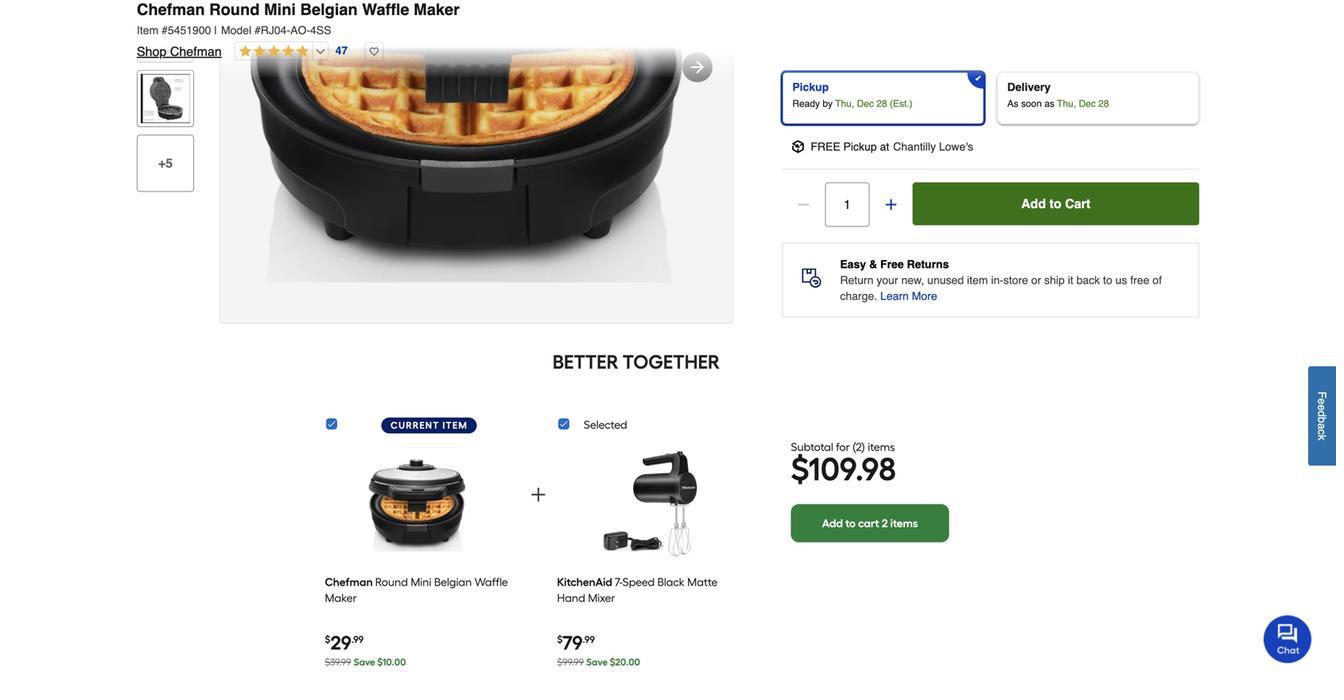 Task type: describe. For each thing, give the bounding box(es) containing it.
29
[[331, 632, 352, 655]]

7-
[[615, 576, 623, 589]]

1 # from the left
[[162, 24, 168, 37]]

cart
[[1065, 196, 1091, 211]]

matte
[[687, 576, 718, 589]]

pickup inside pickup ready by thu, dec 28 (est.)
[[793, 81, 829, 93]]

f e e d b a c k button
[[1309, 367, 1336, 466]]

rj04-
[[261, 24, 290, 37]]

together
[[623, 351, 720, 374]]

chefman for chefman round mini belgian waffle maker item # 5451900 | model # rj04-ao-4ss
[[137, 0, 205, 19]]

|
[[214, 24, 217, 37]]

free
[[811, 140, 841, 153]]

(est.)
[[890, 98, 913, 109]]

item
[[443, 420, 468, 431]]

subtotal
[[791, 441, 834, 454]]

round inside round mini belgian waffle maker
[[375, 576, 408, 589]]

delivery as soon as thu, dec 28
[[1008, 81, 1109, 109]]

chefman round mini belgian waffle maker image
[[363, 442, 476, 567]]

current
[[391, 420, 440, 431]]

add for add to cart
[[1021, 196, 1046, 211]]

new,
[[902, 274, 924, 287]]

save for 29
[[354, 657, 375, 668]]

belgian inside chefman round mini belgian waffle maker item # 5451900 | model # rj04-ao-4ss
[[300, 0, 358, 19]]

20.00
[[615, 657, 640, 668]]

to inside easy & free returns return your new, unused item in-store or ship it back to us free of charge.
[[1103, 274, 1113, 287]]

kitchenaid
[[557, 576, 612, 589]]

Stepper number input field with increment and decrement buttons number field
[[825, 182, 870, 227]]

item number 5 4 5 1 9 0 0 and model number r j 0 4 - a o - 4 s s element
[[137, 22, 1200, 38]]

28 inside delivery as soon as thu, dec 28
[[1099, 98, 1109, 109]]

back
[[1077, 274, 1100, 287]]

$ inside the $ 29 .99
[[325, 634, 331, 646]]

pickup ready by thu, dec 28 (est.)
[[793, 81, 913, 109]]

at
[[880, 140, 889, 153]]

10.00
[[383, 657, 406, 668]]

109
[[809, 451, 856, 489]]

79 list item
[[557, 441, 746, 674]]

+5
[[158, 156, 173, 170]]

belgian inside round mini belgian waffle maker
[[434, 576, 472, 589]]

$99.99 save $ 20.00
[[557, 657, 640, 668]]

4ss
[[310, 24, 331, 37]]

black
[[658, 576, 685, 589]]

ship
[[1045, 274, 1065, 287]]

28 inside pickup ready by thu, dec 28 (est.)
[[877, 98, 887, 109]]

d
[[1316, 411, 1329, 417]]

c
[[1316, 430, 1329, 435]]

better together
[[553, 351, 720, 374]]

2 for subtotal for ( 2 ) items $ 109 .98
[[856, 441, 862, 454]]

charge.
[[840, 290, 877, 302]]

dec inside delivery as soon as thu, dec 28
[[1079, 98, 1096, 109]]

chefman  #rj04-ao-4ss image
[[220, 0, 733, 323]]

47
[[335, 44, 348, 57]]

more
[[912, 290, 937, 302]]

add to cart 2 items link
[[791, 505, 949, 543]]

cart
[[858, 517, 879, 531]]

add to cart
[[1021, 196, 1091, 211]]

item
[[137, 24, 158, 37]]

ao-
[[290, 24, 310, 37]]

dec inside pickup ready by thu, dec 28 (est.)
[[857, 98, 874, 109]]

store
[[1004, 274, 1028, 287]]

your
[[877, 274, 898, 287]]

4.8 stars image
[[235, 45, 309, 59]]

(
[[853, 441, 856, 454]]

mixer
[[588, 592, 615, 605]]

k
[[1316, 435, 1329, 441]]

maker inside chefman round mini belgian waffle maker item # 5451900 | model # rj04-ao-4ss
[[414, 0, 460, 19]]

add to cart button
[[913, 182, 1200, 225]]

arrow right image
[[688, 57, 707, 77]]

thu, inside delivery as soon as thu, dec 28
[[1057, 98, 1076, 109]]

free pickup at chantilly lowe's
[[811, 140, 974, 153]]

1 e from the top
[[1316, 399, 1329, 405]]

as
[[1045, 98, 1055, 109]]

add to cart 2 items
[[822, 517, 918, 531]]

thu, inside pickup ready by thu, dec 28 (est.)
[[835, 98, 854, 109]]

round inside chefman round mini belgian waffle maker item # 5451900 | model # rj04-ao-4ss
[[209, 0, 260, 19]]

.98
[[856, 451, 896, 489]]

$ right $99.99
[[610, 657, 615, 668]]

to for add to cart 2 items
[[846, 517, 856, 531]]

.99 for 29
[[352, 634, 364, 646]]

items inside add to cart 2 items link
[[891, 517, 918, 531]]

learn more
[[881, 290, 937, 302]]

selected
[[584, 418, 627, 432]]

$99.99
[[557, 657, 584, 668]]

to for add to cart
[[1050, 196, 1062, 211]]

hand
[[557, 592, 585, 605]]

kitchenaid 7-speed black matte hand mixer image
[[595, 442, 708, 567]]

or
[[1032, 274, 1041, 287]]

)
[[862, 441, 865, 454]]

29 list item
[[325, 441, 513, 674]]

f
[[1316, 392, 1329, 399]]

return
[[840, 274, 874, 287]]



Task type: vqa. For each thing, say whether or not it's contained in the screenshot.
$99.99 Save $ 20.00 on the bottom left
yes



Task type: locate. For each thing, give the bounding box(es) containing it.
save for 79
[[586, 657, 608, 668]]

0 horizontal spatial add
[[822, 517, 843, 531]]

1 horizontal spatial round
[[375, 576, 408, 589]]

e
[[1316, 399, 1329, 405], [1316, 405, 1329, 411]]

easy
[[840, 258, 866, 271]]

waffle inside round mini belgian waffle maker
[[475, 576, 508, 589]]

lowe's
[[939, 140, 974, 153]]

items
[[868, 441, 895, 454], [891, 517, 918, 531]]

0 horizontal spatial thu,
[[835, 98, 854, 109]]

$ up $39.99
[[325, 634, 331, 646]]

0 horizontal spatial 28
[[877, 98, 887, 109]]

chefman round mini belgian waffle maker item # 5451900 | model # rj04-ao-4ss
[[137, 0, 460, 37]]

1 horizontal spatial waffle
[[475, 576, 508, 589]]

waffle inside chefman round mini belgian waffle maker item # 5451900 | model # rj04-ao-4ss
[[362, 0, 409, 19]]

2 inside the subtotal for ( 2 ) items $ 109 .98
[[856, 441, 862, 454]]

learn
[[881, 290, 909, 302]]

add left 'cart'
[[1021, 196, 1046, 211]]

79
[[563, 632, 583, 655]]

28 right as
[[1099, 98, 1109, 109]]

save
[[354, 657, 375, 668], [586, 657, 608, 668]]

option group containing pickup
[[776, 65, 1206, 131]]

28 left (est.)
[[877, 98, 887, 109]]

0 horizontal spatial #
[[162, 24, 168, 37]]

chefman inside chefman round mini belgian waffle maker item # 5451900 | model # rj04-ao-4ss
[[137, 0, 205, 19]]

mini up rj04-
[[264, 0, 296, 19]]

thu, right by
[[835, 98, 854, 109]]

thu, right as
[[1057, 98, 1076, 109]]

pickup up ready on the right
[[793, 81, 829, 93]]

0 vertical spatial waffle
[[362, 0, 409, 19]]

1 horizontal spatial maker
[[414, 0, 460, 19]]

0 horizontal spatial 2
[[856, 441, 862, 454]]

items right )
[[868, 441, 895, 454]]

save right $99.99
[[586, 657, 608, 668]]

1 vertical spatial round
[[375, 576, 408, 589]]

1 save from the left
[[354, 657, 375, 668]]

0 vertical spatial mini
[[264, 0, 296, 19]]

1 horizontal spatial save
[[586, 657, 608, 668]]

pickup left at
[[844, 140, 877, 153]]

2 save from the left
[[586, 657, 608, 668]]

2 .99 from the left
[[583, 634, 595, 646]]

0 vertical spatial 2
[[856, 441, 862, 454]]

unused
[[928, 274, 964, 287]]

2 vertical spatial chefman
[[325, 576, 373, 589]]

2 e from the top
[[1316, 405, 1329, 411]]

round mini belgian waffle maker
[[325, 576, 508, 605]]

option group
[[776, 65, 1206, 131]]

0 horizontal spatial belgian
[[300, 0, 358, 19]]

in-
[[991, 274, 1004, 287]]

0 vertical spatial belgian
[[300, 0, 358, 19]]

as
[[1008, 98, 1019, 109]]

of
[[1153, 274, 1162, 287]]

belgian
[[300, 0, 358, 19], [434, 576, 472, 589]]

.99 inside the $ 29 .99
[[352, 634, 364, 646]]

e up d
[[1316, 399, 1329, 405]]

for
[[836, 441, 850, 454]]

b
[[1316, 417, 1329, 424]]

1 dec from the left
[[857, 98, 874, 109]]

1 vertical spatial waffle
[[475, 576, 508, 589]]

1 horizontal spatial to
[[1050, 196, 1062, 211]]

maker
[[414, 0, 460, 19], [325, 592, 357, 605]]

plus image
[[883, 197, 899, 213]]

2 28 from the left
[[1099, 98, 1109, 109]]

0 vertical spatial pickup
[[793, 81, 829, 93]]

1 horizontal spatial 2
[[882, 517, 888, 531]]

1 vertical spatial add
[[822, 517, 843, 531]]

0 horizontal spatial .99
[[352, 634, 364, 646]]

0 vertical spatial items
[[868, 441, 895, 454]]

chefman inside 29 list item
[[325, 576, 373, 589]]

shop chefman
[[137, 44, 222, 59]]

1 vertical spatial items
[[891, 517, 918, 531]]

chat invite button image
[[1264, 615, 1313, 664]]

to left us
[[1103, 274, 1113, 287]]

2 for add to cart 2 items
[[882, 517, 888, 531]]

.99 up $99.99 save $ 20.00
[[583, 634, 595, 646]]

better
[[553, 351, 619, 374]]

1 vertical spatial maker
[[325, 592, 357, 605]]

0 horizontal spatial dec
[[857, 98, 874, 109]]

it
[[1068, 274, 1074, 287]]

subtotal for ( 2 ) items $ 109 .98
[[791, 441, 896, 489]]

+5 button
[[137, 135, 194, 192]]

free
[[1131, 274, 1150, 287]]

1 vertical spatial chefman
[[170, 44, 222, 59]]

e up the b
[[1316, 405, 1329, 411]]

chantilly
[[893, 140, 936, 153]]

to left 'cart'
[[1050, 196, 1062, 211]]

0 vertical spatial to
[[1050, 196, 1062, 211]]

plus image
[[529, 486, 548, 505]]

0 horizontal spatial maker
[[325, 592, 357, 605]]

1 horizontal spatial pickup
[[844, 140, 877, 153]]

$ right $39.99
[[377, 657, 383, 668]]

$ 29 .99
[[325, 632, 364, 655]]

1 28 from the left
[[877, 98, 887, 109]]

easy & free returns return your new, unused item in-store or ship it back to us free of charge.
[[840, 258, 1162, 302]]

item
[[967, 274, 988, 287]]

1 horizontal spatial belgian
[[434, 576, 472, 589]]

.99
[[352, 634, 364, 646], [583, 634, 595, 646]]

1 .99 from the left
[[352, 634, 364, 646]]

delivery
[[1008, 81, 1051, 93]]

$39.99
[[325, 657, 351, 668]]

to
[[1050, 196, 1062, 211], [1103, 274, 1113, 287], [846, 517, 856, 531]]

1 vertical spatial pickup
[[844, 140, 877, 153]]

.99 up the $39.99 save $ 10.00
[[352, 634, 364, 646]]

mini inside chefman round mini belgian waffle maker item # 5451900 | model # rj04-ao-4ss
[[264, 0, 296, 19]]

$
[[791, 451, 809, 489], [325, 634, 331, 646], [557, 634, 563, 646], [377, 657, 383, 668], [610, 657, 615, 668]]

1 horizontal spatial #
[[255, 24, 261, 37]]

0 horizontal spatial save
[[354, 657, 375, 668]]

pickup
[[793, 81, 829, 93], [844, 140, 877, 153]]

add
[[1021, 196, 1046, 211], [822, 517, 843, 531]]

1 horizontal spatial add
[[1021, 196, 1046, 211]]

returns
[[907, 258, 949, 271]]

$ 79 .99
[[557, 632, 595, 655]]

chefman down '5451900'
[[170, 44, 222, 59]]

free
[[881, 258, 904, 271]]

2 horizontal spatial to
[[1103, 274, 1113, 287]]

1 vertical spatial to
[[1103, 274, 1113, 287]]

waffle
[[362, 0, 409, 19], [475, 576, 508, 589]]

$ inside $ 79 .99
[[557, 634, 563, 646]]

chefman
[[137, 0, 205, 19], [170, 44, 222, 59], [325, 576, 373, 589]]

$ inside the subtotal for ( 2 ) items $ 109 .98
[[791, 451, 809, 489]]

current item
[[391, 420, 468, 431]]

2 right for
[[856, 441, 862, 454]]

1 vertical spatial belgian
[[434, 576, 472, 589]]

0 vertical spatial round
[[209, 0, 260, 19]]

5451900
[[168, 24, 211, 37]]

0 horizontal spatial mini
[[264, 0, 296, 19]]

speed
[[623, 576, 655, 589]]

1 vertical spatial mini
[[411, 576, 432, 589]]

2 right cart
[[882, 517, 888, 531]]

chefman  #rj04-ao-4ss - thumbnail5 image
[[141, 74, 190, 123]]

mini down the chefman round mini belgian waffle maker image
[[411, 576, 432, 589]]

ready
[[793, 98, 820, 109]]

model
[[221, 24, 251, 37]]

items inside the subtotal for ( 2 ) items $ 109 .98
[[868, 441, 895, 454]]

mini inside round mini belgian waffle maker
[[411, 576, 432, 589]]

1 horizontal spatial mini
[[411, 576, 432, 589]]

1 thu, from the left
[[835, 98, 854, 109]]

# right item
[[162, 24, 168, 37]]

by
[[823, 98, 833, 109]]

mini
[[264, 0, 296, 19], [411, 576, 432, 589]]

thu,
[[835, 98, 854, 109], [1057, 98, 1076, 109]]

2 # from the left
[[255, 24, 261, 37]]

1 horizontal spatial thu,
[[1057, 98, 1076, 109]]

dec right as
[[1079, 98, 1096, 109]]

chefman for chefman
[[325, 576, 373, 589]]

2 dec from the left
[[1079, 98, 1096, 109]]

us
[[1116, 274, 1128, 287]]

1 horizontal spatial .99
[[583, 634, 595, 646]]

add for add to cart 2 items
[[822, 517, 843, 531]]

chefman up the $ 29 .99
[[325, 576, 373, 589]]

&
[[869, 258, 877, 271]]

shop
[[137, 44, 167, 59]]

save inside 79 list item
[[586, 657, 608, 668]]

1 horizontal spatial dec
[[1079, 98, 1096, 109]]

add inside button
[[1021, 196, 1046, 211]]

$39.99 save $ 10.00
[[325, 657, 406, 668]]

1 horizontal spatial 28
[[1099, 98, 1109, 109]]

better together heading
[[137, 349, 1136, 375]]

heart outline image
[[365, 42, 384, 61]]

# right model
[[255, 24, 261, 37]]

items right cart
[[891, 517, 918, 531]]

28
[[877, 98, 887, 109], [1099, 98, 1109, 109]]

chefman up '5451900'
[[137, 0, 205, 19]]

title image
[[141, 9, 190, 58]]

f e e d b a c k
[[1316, 392, 1329, 441]]

0 horizontal spatial to
[[846, 517, 856, 531]]

7-speed black matte hand mixer
[[557, 576, 718, 605]]

2 vertical spatial to
[[846, 517, 856, 531]]

maker inside round mini belgian waffle maker
[[325, 592, 357, 605]]

0 horizontal spatial pickup
[[793, 81, 829, 93]]

soon
[[1021, 98, 1042, 109]]

pickup image
[[792, 140, 804, 153]]

to left cart
[[846, 517, 856, 531]]

.99 inside $ 79 .99
[[583, 634, 595, 646]]

$ left for
[[791, 451, 809, 489]]

to inside button
[[1050, 196, 1062, 211]]

round
[[209, 0, 260, 19], [375, 576, 408, 589]]

2 thu, from the left
[[1057, 98, 1076, 109]]

learn more link
[[881, 288, 937, 304]]

minus image
[[796, 197, 812, 213]]

dec
[[857, 98, 874, 109], [1079, 98, 1096, 109]]

0 vertical spatial add
[[1021, 196, 1046, 211]]

0 vertical spatial maker
[[414, 0, 460, 19]]

0 horizontal spatial round
[[209, 0, 260, 19]]

add left cart
[[822, 517, 843, 531]]

0 vertical spatial chefman
[[137, 0, 205, 19]]

save right $39.99
[[354, 657, 375, 668]]

1 vertical spatial 2
[[882, 517, 888, 531]]

save inside 29 list item
[[354, 657, 375, 668]]

$ up $99.99
[[557, 634, 563, 646]]

#
[[162, 24, 168, 37], [255, 24, 261, 37]]

dec left (est.)
[[857, 98, 874, 109]]

.99 for 79
[[583, 634, 595, 646]]

0 horizontal spatial waffle
[[362, 0, 409, 19]]

a
[[1316, 424, 1329, 430]]



